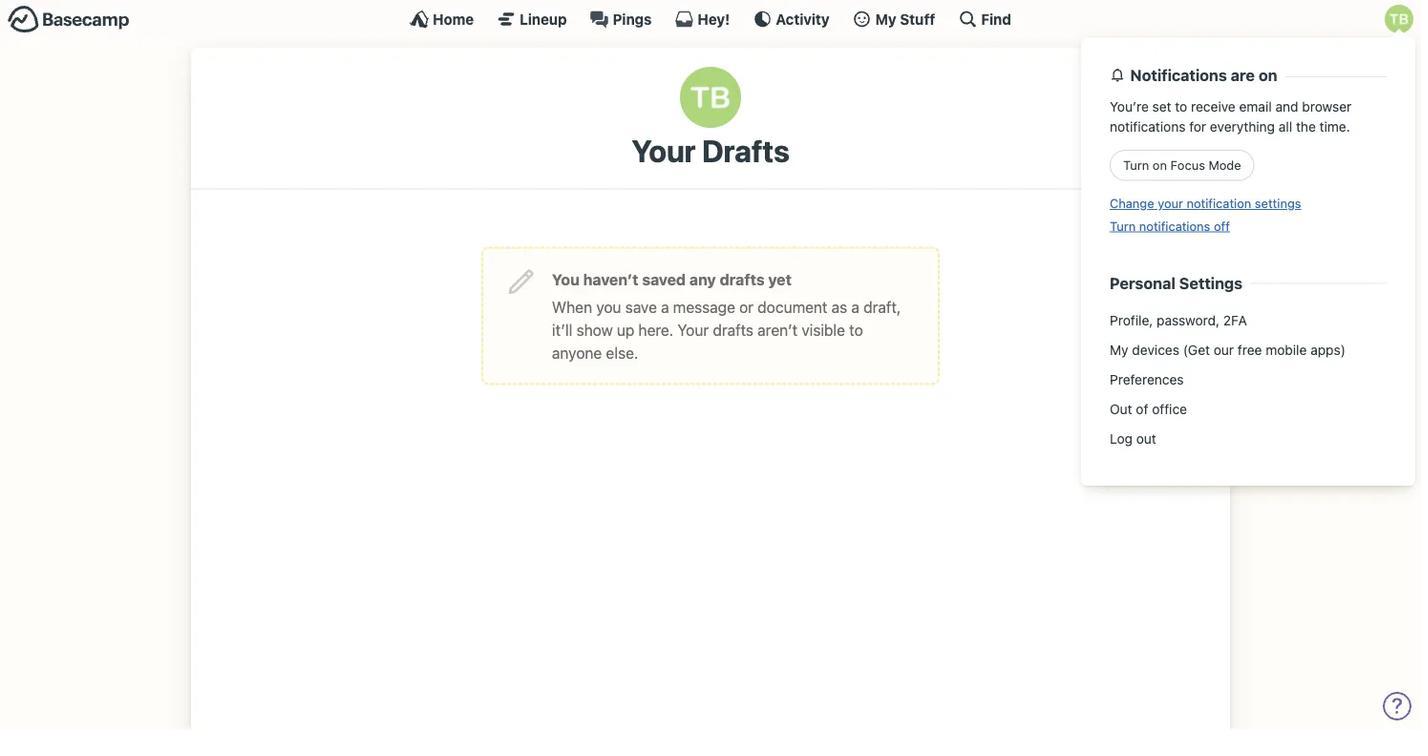Task type: locate. For each thing, give the bounding box(es) containing it.
out of office
[[1110, 401, 1188, 417]]

of
[[1136, 401, 1149, 417]]

to
[[1175, 98, 1188, 114], [850, 321, 863, 339]]

my
[[876, 11, 897, 27], [1110, 342, 1129, 358]]

your drafts
[[632, 133, 790, 169]]

message
[[673, 298, 736, 316]]

drafts up or
[[720, 270, 765, 288]]

a right as
[[852, 298, 860, 316]]

your left 'drafts'
[[632, 133, 696, 169]]

activity
[[776, 11, 830, 27]]

log out link
[[1101, 424, 1397, 454]]

to right "set"
[[1175, 98, 1188, 114]]

focus
[[1171, 158, 1206, 172]]

are
[[1231, 66, 1255, 85]]

notifications
[[1131, 66, 1227, 85]]

1 vertical spatial to
[[850, 321, 863, 339]]

apps)
[[1311, 342, 1346, 358]]

1 vertical spatial turn
[[1110, 219, 1136, 233]]

on right are
[[1259, 66, 1278, 85]]

(get
[[1183, 342, 1210, 358]]

to right visible
[[850, 321, 863, 339]]

notifications down "set"
[[1110, 118, 1186, 134]]

lineup link
[[497, 10, 567, 29]]

my left stuff
[[876, 11, 897, 27]]

you
[[552, 270, 580, 288]]

turn inside button
[[1124, 158, 1150, 172]]

on inside button
[[1153, 158, 1167, 172]]

all
[[1279, 118, 1293, 134]]

home
[[433, 11, 474, 27]]

notifications are on
[[1131, 66, 1278, 85]]

1 vertical spatial on
[[1153, 158, 1167, 172]]

0 horizontal spatial my
[[876, 11, 897, 27]]

notifications
[[1110, 118, 1186, 134], [1140, 219, 1211, 233]]

0 vertical spatial my
[[876, 11, 897, 27]]

my stuff button
[[853, 10, 936, 29]]

0 vertical spatial tim burton image
[[1385, 5, 1414, 33]]

change your notification settings link
[[1110, 196, 1302, 211]]

drafts
[[720, 270, 765, 288], [713, 321, 754, 339]]

your down message
[[678, 321, 709, 339]]

turn up change
[[1124, 158, 1150, 172]]

1 horizontal spatial my
[[1110, 342, 1129, 358]]

the
[[1296, 118, 1316, 134]]

any
[[690, 270, 716, 288]]

drafts down or
[[713, 321, 754, 339]]

change your notification settings turn notifications off
[[1110, 196, 1302, 233]]

to inside you're set to receive     email and browser notifications for     everything     all the time.
[[1175, 98, 1188, 114]]

receive
[[1191, 98, 1236, 114]]

settings
[[1180, 274, 1243, 292]]

0 vertical spatial to
[[1175, 98, 1188, 114]]

haven't
[[583, 270, 639, 288]]

turn
[[1124, 158, 1150, 172], [1110, 219, 1136, 233]]

turn down change
[[1110, 219, 1136, 233]]

hey! button
[[675, 10, 730, 29]]

here.
[[639, 321, 674, 339]]

notifications down your
[[1140, 219, 1211, 233]]

profile, password, 2fa
[[1110, 313, 1248, 328]]

saved
[[642, 270, 686, 288]]

1 horizontal spatial tim burton image
[[1385, 5, 1414, 33]]

1 vertical spatial notifications
[[1140, 219, 1211, 233]]

a
[[661, 298, 669, 316], [852, 298, 860, 316]]

activity link
[[753, 10, 830, 29]]

2 a from the left
[[852, 298, 860, 316]]

on
[[1259, 66, 1278, 85], [1153, 158, 1167, 172]]

you
[[596, 298, 622, 316]]

notification
[[1187, 196, 1252, 211]]

1 vertical spatial your
[[678, 321, 709, 339]]

show
[[577, 321, 613, 339]]

find
[[982, 11, 1012, 27]]

1 horizontal spatial to
[[1175, 98, 1188, 114]]

your
[[1158, 196, 1184, 211]]

our
[[1214, 342, 1234, 358]]

1 horizontal spatial a
[[852, 298, 860, 316]]

0 horizontal spatial on
[[1153, 158, 1167, 172]]

0 horizontal spatial tim burton image
[[680, 67, 741, 128]]

tim burton image inside main element
[[1385, 5, 1414, 33]]

0 vertical spatial your
[[632, 133, 696, 169]]

draft,
[[864, 298, 901, 316]]

0 horizontal spatial a
[[661, 298, 669, 316]]

else.
[[606, 344, 639, 362]]

0 vertical spatial turn
[[1124, 158, 1150, 172]]

my down profile,
[[1110, 342, 1129, 358]]

document
[[758, 298, 828, 316]]

anyone
[[552, 344, 602, 362]]

1 horizontal spatial on
[[1259, 66, 1278, 85]]

a right save
[[661, 298, 669, 316]]

free
[[1238, 342, 1263, 358]]

1 vertical spatial my
[[1110, 342, 1129, 358]]

everything
[[1210, 118, 1275, 134]]

1 vertical spatial tim burton image
[[680, 67, 741, 128]]

it'll
[[552, 321, 573, 339]]

office
[[1152, 401, 1188, 417]]

personal settings
[[1110, 274, 1243, 292]]

preferences
[[1110, 372, 1184, 388]]

turn inside change your notification settings turn notifications off
[[1110, 219, 1136, 233]]

1 vertical spatial drafts
[[713, 321, 754, 339]]

0 vertical spatial notifications
[[1110, 118, 1186, 134]]

my for my stuff
[[876, 11, 897, 27]]

0 horizontal spatial to
[[850, 321, 863, 339]]

tim burton image
[[1385, 5, 1414, 33], [680, 67, 741, 128]]

on left focus
[[1153, 158, 1167, 172]]

aren't
[[758, 321, 798, 339]]

as
[[832, 298, 848, 316]]

my inside the my stuff popup button
[[876, 11, 897, 27]]

your
[[632, 133, 696, 169], [678, 321, 709, 339]]



Task type: vqa. For each thing, say whether or not it's contained in the screenshot.
Know what's next with the Schedule
no



Task type: describe. For each thing, give the bounding box(es) containing it.
0 vertical spatial on
[[1259, 66, 1278, 85]]

stuff
[[900, 11, 936, 27]]

turn on focus mode
[[1124, 158, 1242, 172]]

or
[[740, 298, 754, 316]]

pings button
[[590, 10, 652, 29]]

save
[[626, 298, 657, 316]]

to inside the you haven't saved any drafts yet when you save a message or document as a draft, it'll show up here. your drafts aren't visible to anyone else.
[[850, 321, 863, 339]]

password,
[[1157, 313, 1220, 328]]

0 vertical spatial drafts
[[720, 270, 765, 288]]

and
[[1276, 98, 1299, 114]]

when
[[552, 298, 592, 316]]

my for my devices (get our free mobile apps)
[[1110, 342, 1129, 358]]

yet
[[768, 270, 792, 288]]

drafts
[[702, 133, 790, 169]]

turn notifications off link
[[1110, 219, 1230, 233]]

set
[[1153, 98, 1172, 114]]

2fa
[[1224, 313, 1248, 328]]

email
[[1240, 98, 1272, 114]]

turn on focus mode button
[[1110, 150, 1255, 181]]

mode
[[1209, 158, 1242, 172]]

time.
[[1320, 118, 1351, 134]]

devices
[[1132, 342, 1180, 358]]

my stuff
[[876, 11, 936, 27]]

notifications inside you're set to receive     email and browser notifications for     everything     all the time.
[[1110, 118, 1186, 134]]

profile, password, 2fa link
[[1101, 306, 1397, 335]]

notifications inside change your notification settings turn notifications off
[[1140, 219, 1211, 233]]

for
[[1190, 118, 1207, 134]]

find button
[[959, 10, 1012, 29]]

main element
[[0, 0, 1422, 486]]

pings
[[613, 11, 652, 27]]

up
[[617, 321, 635, 339]]

home link
[[410, 10, 474, 29]]

mobile
[[1266, 342, 1307, 358]]

out
[[1137, 431, 1157, 447]]

settings
[[1255, 196, 1302, 211]]

your inside the you haven't saved any drafts yet when you save a message or document as a draft, it'll show up here. your drafts aren't visible to anyone else.
[[678, 321, 709, 339]]

out
[[1110, 401, 1133, 417]]

visible
[[802, 321, 846, 339]]

my devices (get our free mobile apps)
[[1110, 342, 1346, 358]]

you haven't saved any drafts yet when you save a message or document as a draft, it'll show up here. your drafts aren't visible to anyone else.
[[552, 270, 901, 362]]

out of office link
[[1101, 395, 1397, 424]]

you're set to receive     email and browser notifications for     everything     all the time.
[[1110, 98, 1352, 134]]

log
[[1110, 431, 1133, 447]]

you're
[[1110, 98, 1149, 114]]

profile,
[[1110, 313, 1153, 328]]

lineup
[[520, 11, 567, 27]]

personal
[[1110, 274, 1176, 292]]

log out
[[1110, 431, 1157, 447]]

browser
[[1302, 98, 1352, 114]]

1 a from the left
[[661, 298, 669, 316]]

change
[[1110, 196, 1155, 211]]

preferences link
[[1101, 365, 1397, 395]]

off
[[1214, 219, 1230, 233]]

hey!
[[698, 11, 730, 27]]

switch accounts image
[[8, 5, 130, 34]]



